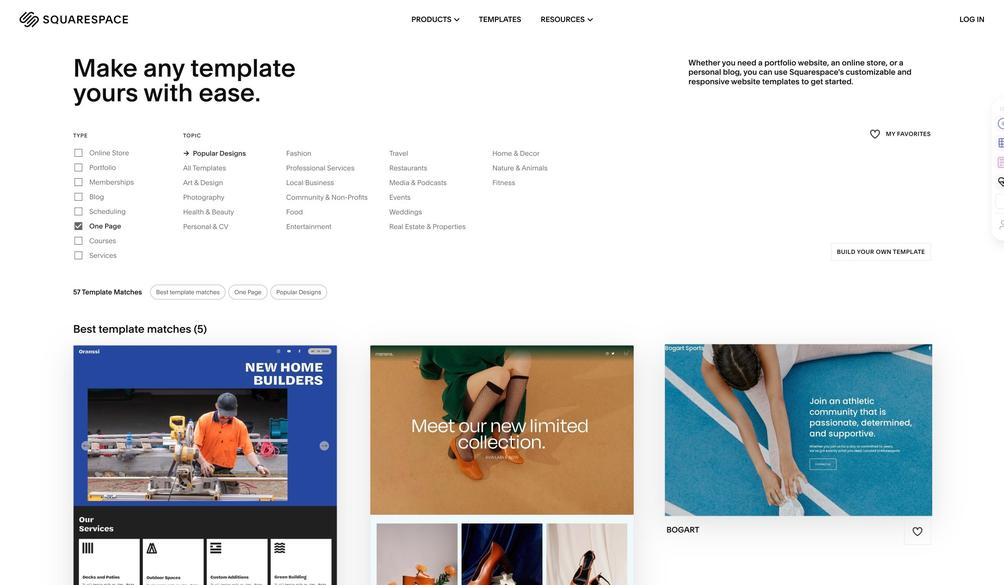 Task type: locate. For each thing, give the bounding box(es) containing it.
mariana image
[[371, 346, 634, 586]]



Task type: vqa. For each thing, say whether or not it's contained in the screenshot.
Mariana image
yes



Task type: describe. For each thing, give the bounding box(es) containing it.
oranssi image
[[74, 346, 337, 586]]

bogart image
[[665, 345, 933, 517]]



